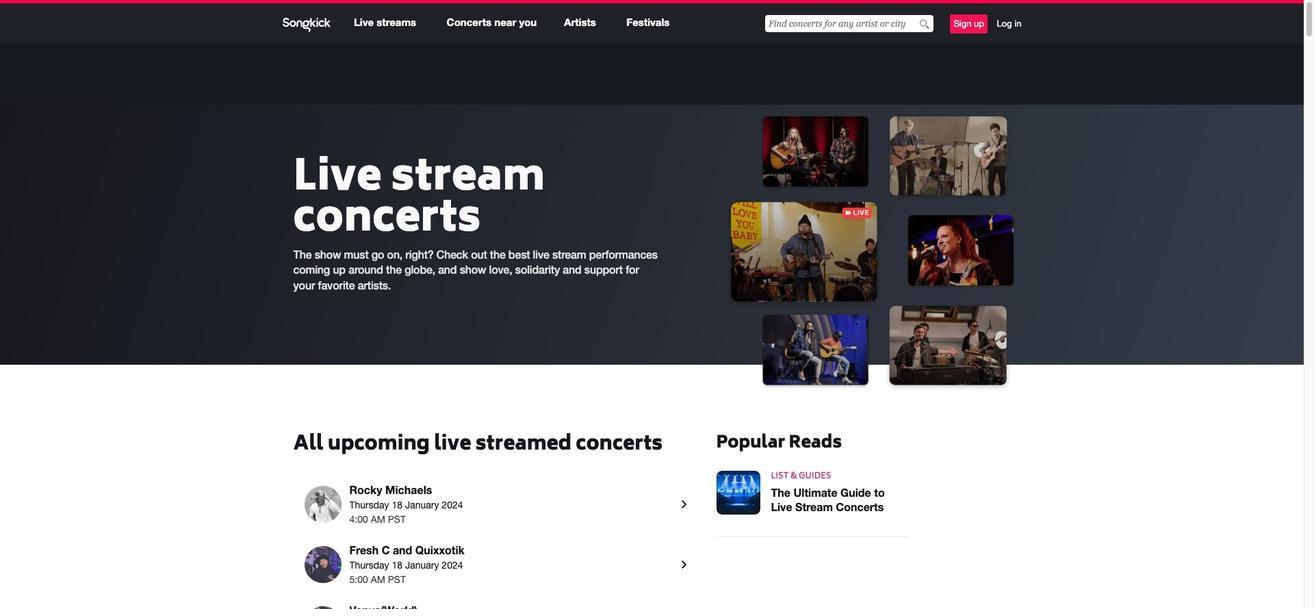 Task type: locate. For each thing, give the bounding box(es) containing it.
concerts left near
[[447, 16, 492, 28]]

2024
[[442, 500, 463, 511], [442, 560, 463, 571]]

5:00
[[349, 574, 368, 585]]

Find concerts for any artist or city search field
[[765, 15, 934, 32]]

concerts down guide
[[836, 500, 884, 513]]

2 2024 from the top
[[442, 560, 463, 571]]

18 inside fresh c and quixxotik thursday 18 january 2024 5:00 am pst
[[392, 560, 403, 571]]

pst down michaels
[[388, 514, 406, 525]]

concerts
[[293, 185, 481, 257], [576, 429, 663, 462]]

live stream concerts
[[293, 144, 545, 257]]

0 vertical spatial up
[[974, 18, 984, 29]]

1 vertical spatial thursday
[[349, 560, 389, 571]]

am
[[371, 514, 385, 525], [371, 574, 385, 585]]

1 2024 from the top
[[442, 500, 463, 511]]

live for live streams
[[354, 16, 374, 28]]

2 pst from the top
[[388, 574, 406, 585]]

1 18 from the top
[[392, 500, 403, 511]]

0 vertical spatial show
[[315, 248, 341, 261]]

for
[[626, 263, 639, 276]]

show up coming
[[315, 248, 341, 261]]

2 am from the top
[[371, 574, 385, 585]]

festivals link
[[627, 16, 670, 28]]

thursday inside rocky michaels thursday 18 january 2024 4:00 am pst
[[349, 500, 389, 511]]

2024 down quixxotik
[[442, 560, 463, 571]]

0 horizontal spatial and
[[393, 544, 412, 557]]

and
[[438, 263, 457, 276], [563, 263, 582, 276], [393, 544, 412, 557]]

live inside 'list & guides the ultimate guide to live stream concerts'
[[771, 500, 793, 513]]

list
[[771, 470, 789, 484]]

0 vertical spatial 18
[[392, 500, 403, 511]]

1 vertical spatial the
[[386, 263, 402, 276]]

to
[[874, 486, 885, 499]]

concerts inside live stream concerts
[[293, 185, 481, 257]]

1 vertical spatial 18
[[392, 560, 403, 571]]

18 inside rocky michaels thursday 18 january 2024 4:00 am pst
[[392, 500, 403, 511]]

show down out at the left top
[[460, 263, 486, 276]]

0 vertical spatial pst
[[388, 514, 406, 525]]

0 vertical spatial the
[[293, 248, 312, 261]]

0 vertical spatial 2024
[[442, 500, 463, 511]]

concerts
[[447, 16, 492, 28], [836, 500, 884, 513]]

1 horizontal spatial up
[[974, 18, 984, 29]]

thursday down fresh
[[349, 560, 389, 571]]

1 horizontal spatial stream
[[552, 248, 586, 261]]

1 vertical spatial live
[[293, 144, 382, 216]]

1 january from the top
[[405, 500, 439, 511]]

1 horizontal spatial concerts
[[836, 500, 884, 513]]

log
[[997, 18, 1012, 29]]

0 vertical spatial live
[[533, 248, 550, 261]]

1 vertical spatial january
[[405, 560, 439, 571]]

the up love,
[[490, 248, 506, 261]]

1 vertical spatial pst
[[388, 574, 406, 585]]

0 horizontal spatial up
[[333, 263, 346, 276]]

go
[[372, 248, 384, 261]]

performances
[[589, 248, 658, 261]]

the down list
[[771, 486, 791, 499]]

0 horizontal spatial show
[[315, 248, 341, 261]]

stream inside the show must go on, right? check out the best live stream performances coming up around the globe, and show love, solidarity and support for your favorite artists.
[[552, 248, 586, 261]]

live inside live stream concerts
[[293, 144, 382, 216]]

up right sign
[[974, 18, 984, 29]]

thursday down rocky
[[349, 500, 389, 511]]

1 horizontal spatial concerts
[[576, 429, 663, 462]]

you
[[519, 16, 537, 28]]

am right 4:00
[[371, 514, 385, 525]]

1 thursday from the top
[[349, 500, 389, 511]]

2 vertical spatial live
[[771, 500, 793, 513]]

all upcoming live streamed concerts
[[293, 429, 663, 462]]

ultimate
[[794, 486, 838, 499]]

live for live stream concerts
[[293, 144, 382, 216]]

rocky
[[349, 483, 382, 496]]

show
[[315, 248, 341, 261], [460, 263, 486, 276]]

and inside fresh c and quixxotik thursday 18 january 2024 5:00 am pst
[[393, 544, 412, 557]]

thursday
[[349, 500, 389, 511], [349, 560, 389, 571]]

1 vertical spatial concerts
[[576, 429, 663, 462]]

sign
[[954, 18, 972, 29]]

1 horizontal spatial the
[[771, 486, 791, 499]]

1 vertical spatial concerts
[[836, 500, 884, 513]]

january down quixxotik
[[405, 560, 439, 571]]

stream
[[391, 144, 545, 216], [552, 248, 586, 261]]

up up favorite
[[333, 263, 346, 276]]

live
[[354, 16, 374, 28], [293, 144, 382, 216], [771, 500, 793, 513]]

up inside the show must go on, right? check out the best live stream performances coming up around the globe, and show love, solidarity and support for your favorite artists.
[[333, 263, 346, 276]]

artists
[[564, 16, 596, 28]]

pst down "c"
[[388, 574, 406, 585]]

rocky michaels thursday 18 january 2024 4:00 am pst
[[349, 483, 463, 525]]

the
[[293, 248, 312, 261], [771, 486, 791, 499]]

and down check
[[438, 263, 457, 276]]

0 vertical spatial thursday
[[349, 500, 389, 511]]

0 vertical spatial live
[[354, 16, 374, 28]]

coming
[[293, 263, 330, 276]]

pst inside rocky michaels thursday 18 january 2024 4:00 am pst
[[388, 514, 406, 525]]

2024 up quixxotik
[[442, 500, 463, 511]]

best
[[509, 248, 530, 261]]

2 18 from the top
[[392, 560, 403, 571]]

1 am from the top
[[371, 514, 385, 525]]

0 horizontal spatial the
[[293, 248, 312, 261]]

0 vertical spatial stream
[[391, 144, 545, 216]]

18
[[392, 500, 403, 511], [392, 560, 403, 571]]

0 horizontal spatial concerts
[[447, 16, 492, 28]]

0 horizontal spatial live
[[434, 429, 471, 462]]

0 vertical spatial am
[[371, 514, 385, 525]]

1 vertical spatial stream
[[552, 248, 586, 261]]

am right 5:00 at the bottom left of page
[[371, 574, 385, 585]]

popular reads
[[716, 429, 842, 459]]

1 vertical spatial am
[[371, 574, 385, 585]]

live streams
[[354, 16, 416, 28]]

january
[[405, 500, 439, 511], [405, 560, 439, 571]]

0 vertical spatial concerts
[[293, 185, 481, 257]]

2 thursday from the top
[[349, 560, 389, 571]]

michaels
[[385, 483, 432, 496]]

log in link
[[997, 18, 1022, 30]]

1 vertical spatial show
[[460, 263, 486, 276]]

1 horizontal spatial live
[[533, 248, 550, 261]]

1 vertical spatial the
[[771, 486, 791, 499]]

near
[[494, 16, 516, 28]]

c
[[382, 544, 390, 557]]

your
[[293, 278, 315, 291]]

the loop songwriter showcase image
[[304, 486, 341, 523]]

and left support on the top left
[[563, 263, 582, 276]]

concerts inside 'list & guides the ultimate guide to live stream concerts'
[[836, 500, 884, 513]]

1 vertical spatial up
[[333, 263, 346, 276]]

1 vertical spatial live
[[434, 429, 471, 462]]

pst
[[388, 514, 406, 525], [388, 574, 406, 585]]

the inside 'list & guides the ultimate guide to live stream concerts'
[[771, 486, 791, 499]]

the
[[490, 248, 506, 261], [386, 263, 402, 276]]

the up coming
[[293, 248, 312, 261]]

the inside the show must go on, right? check out the best live stream performances coming up around the globe, and show love, solidarity and support for your favorite artists.
[[293, 248, 312, 261]]

the down on,
[[386, 263, 402, 276]]

0 horizontal spatial concerts
[[293, 185, 481, 257]]

and right "c"
[[393, 544, 412, 557]]

check
[[437, 248, 468, 261]]

live streams link
[[354, 16, 416, 28]]

up
[[974, 18, 984, 29], [333, 263, 346, 276]]

am inside fresh c and quixxotik thursday 18 january 2024 5:00 am pst
[[371, 574, 385, 585]]

2 january from the top
[[405, 560, 439, 571]]

search image
[[920, 19, 930, 29]]

guides
[[799, 470, 832, 484]]

live
[[533, 248, 550, 261], [434, 429, 471, 462]]

2024 inside fresh c and quixxotik thursday 18 january 2024 5:00 am pst
[[442, 560, 463, 571]]

2024 inside rocky michaels thursday 18 january 2024 4:00 am pst
[[442, 500, 463, 511]]

stream
[[796, 500, 833, 513]]

thursday inside fresh c and quixxotik thursday 18 january 2024 5:00 am pst
[[349, 560, 389, 571]]

1 pst from the top
[[388, 514, 406, 525]]

1 horizontal spatial the
[[490, 248, 506, 261]]

0 horizontal spatial stream
[[391, 144, 545, 216]]

love,
[[489, 263, 512, 276]]

0 vertical spatial january
[[405, 500, 439, 511]]

january down michaels
[[405, 500, 439, 511]]

1 vertical spatial 2024
[[442, 560, 463, 571]]



Task type: vqa. For each thing, say whether or not it's contained in the screenshot.
Fighter the February
no



Task type: describe. For each thing, give the bounding box(es) containing it.
quixxotik
[[415, 544, 465, 557]]

0 vertical spatial concerts
[[447, 16, 492, 28]]

am inside rocky michaels thursday 18 january 2024 4:00 am pst
[[371, 514, 385, 525]]

sign up
[[954, 18, 984, 29]]

artists link
[[564, 16, 596, 28]]

artist live streams image
[[719, 105, 1026, 395]]

right?
[[406, 248, 434, 261]]

stream inside live stream concerts
[[391, 144, 545, 216]]

support
[[585, 263, 623, 276]]

artists.
[[358, 278, 391, 291]]

2 horizontal spatial and
[[563, 263, 582, 276]]

festivals
[[627, 16, 670, 28]]

&
[[791, 470, 797, 484]]

january inside rocky michaels thursday 18 january 2024 4:00 am pst
[[405, 500, 439, 511]]

0 horizontal spatial the
[[386, 263, 402, 276]]

streamed
[[476, 429, 572, 462]]

streams
[[377, 16, 416, 28]]

reads
[[789, 429, 842, 459]]

1 horizontal spatial and
[[438, 263, 457, 276]]

concerts near you
[[447, 16, 537, 28]]

live inside the show must go on, right? check out the best live stream performances coming up around the globe, and show love, solidarity and support for your favorite artists.
[[533, 248, 550, 261]]

throwback thurs image
[[304, 546, 341, 583]]

january inside fresh c and quixxotik thursday 18 january 2024 5:00 am pst
[[405, 560, 439, 571]]

upcoming
[[328, 429, 430, 462]]

on,
[[387, 248, 403, 261]]

all
[[293, 429, 324, 462]]

out
[[471, 248, 487, 261]]

sign up link
[[951, 14, 988, 34]]

guide
[[841, 486, 871, 499]]

list & guides the ultimate guide to live stream concerts
[[771, 470, 885, 513]]

fresh
[[349, 544, 379, 557]]

1 horizontal spatial show
[[460, 263, 486, 276]]

pst inside fresh c and quixxotik thursday 18 january 2024 5:00 am pst
[[388, 574, 406, 585]]

popular
[[716, 429, 785, 459]]

globe,
[[405, 263, 435, 276]]

log in
[[997, 18, 1022, 29]]

favorite
[[318, 278, 355, 291]]

0 vertical spatial the
[[490, 248, 506, 261]]

4:00
[[349, 514, 368, 525]]

the show must go on, right? check out the best live stream performances coming up around the globe, and show love, solidarity and support for your favorite artists.
[[293, 248, 658, 291]]

must
[[344, 248, 369, 261]]

solidarity
[[515, 263, 560, 276]]

concerts near you link
[[447, 16, 537, 28]]

fresh c and quixxotik thursday 18 january 2024 5:00 am pst
[[349, 544, 465, 585]]

around
[[349, 263, 383, 276]]

in
[[1015, 18, 1022, 29]]



